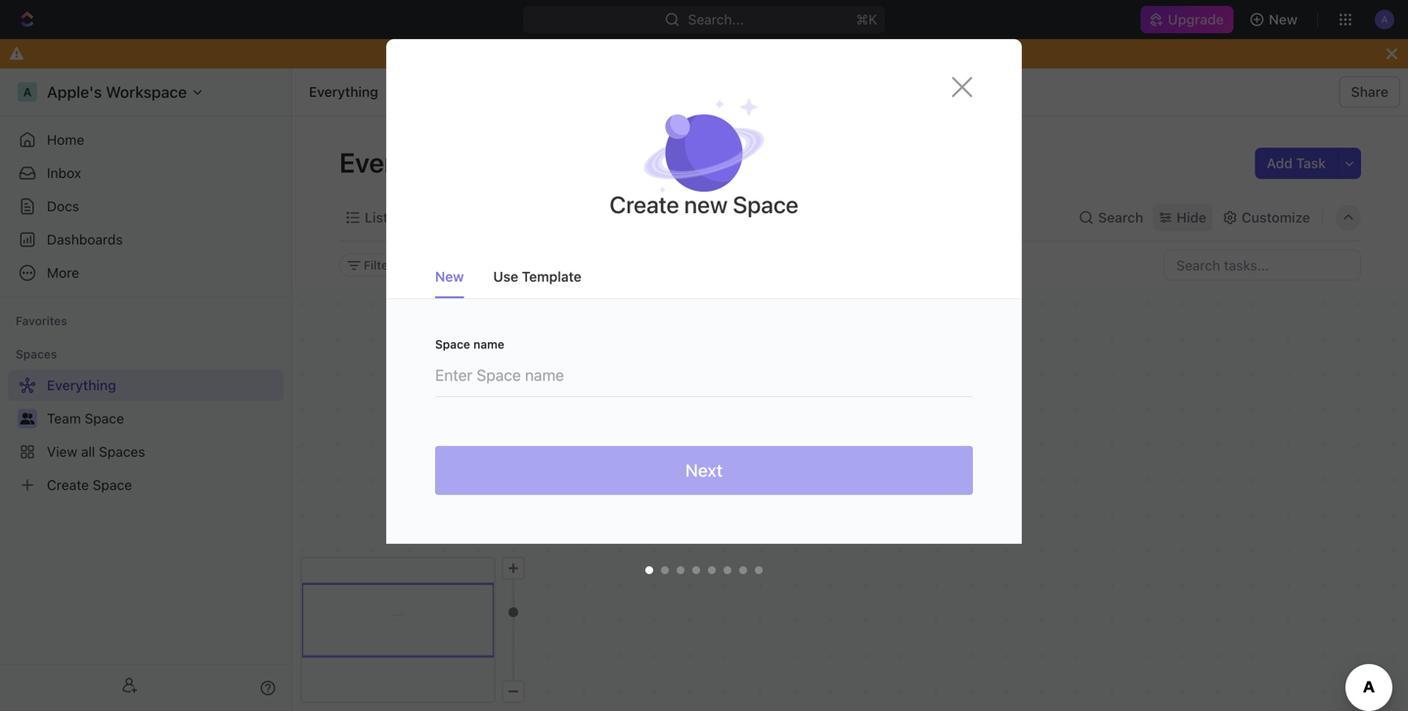 Task type: describe. For each thing, give the bounding box(es) containing it.
list link
[[361, 204, 388, 231]]

search button
[[1073, 204, 1150, 231]]

mind map
[[594, 209, 657, 226]]

share
[[1352, 84, 1389, 100]]

use template
[[493, 269, 582, 285]]

show
[[436, 258, 467, 272]]

add task button
[[1256, 148, 1338, 179]]

task
[[1297, 155, 1327, 171]]

next
[[686, 460, 723, 481]]

favorites
[[16, 314, 67, 328]]

add task
[[1267, 155, 1327, 171]]

share button
[[1340, 76, 1401, 108]]

map
[[629, 209, 657, 226]]

customize
[[1242, 209, 1311, 226]]

closed
[[471, 258, 508, 272]]

doc
[[693, 209, 719, 226]]

0 vertical spatial everything
[[309, 84, 378, 100]]

search
[[1099, 209, 1144, 226]]

mind
[[594, 209, 625, 226]]

space name
[[435, 338, 505, 351]]

Search tasks... text field
[[1165, 250, 1361, 280]]

everything link
[[304, 80, 383, 104]]

1 vertical spatial space
[[435, 338, 470, 351]]

inbox link
[[8, 158, 284, 189]]

upgrade link
[[1141, 6, 1234, 33]]

next button
[[435, 446, 973, 495]]

template
[[522, 269, 582, 285]]

show closed button
[[412, 253, 517, 277]]

add
[[1267, 155, 1293, 171]]

spaces
[[16, 347, 57, 361]]

favorites button
[[8, 309, 75, 333]]



Task type: vqa. For each thing, say whether or not it's contained in the screenshot.
the bottommost Space
yes



Task type: locate. For each thing, give the bounding box(es) containing it.
0 vertical spatial hide
[[1177, 209, 1207, 226]]

upgrade
[[1168, 11, 1225, 27]]

new left closed in the top of the page
[[435, 269, 464, 285]]

0 horizontal spatial hide
[[541, 258, 567, 272]]

0 vertical spatial new
[[1270, 11, 1298, 27]]

doc link
[[689, 204, 719, 231]]

inbox
[[47, 165, 81, 181]]

list
[[365, 209, 388, 226]]

space
[[733, 191, 799, 218], [435, 338, 470, 351]]

create
[[610, 191, 679, 218]]

1 vertical spatial new
[[435, 269, 464, 285]]

new
[[685, 191, 728, 218]]

space right new
[[733, 191, 799, 218]]

new
[[1270, 11, 1298, 27], [435, 269, 464, 285]]

everything
[[309, 84, 378, 100], [339, 146, 479, 179]]

hide inside dropdown button
[[1177, 209, 1207, 226]]

1 vertical spatial everything
[[339, 146, 479, 179]]

sidebar navigation
[[0, 68, 293, 711]]

dashboards
[[47, 231, 123, 248]]

home link
[[8, 124, 284, 156]]

hide right search
[[1177, 209, 1207, 226]]

show closed
[[436, 258, 508, 272]]

use
[[493, 269, 519, 285]]

0 horizontal spatial new
[[435, 269, 464, 285]]

hide button
[[1154, 204, 1213, 231]]

new right the upgrade in the top of the page
[[1270, 11, 1298, 27]]

dashboards link
[[8, 224, 284, 255]]

new button
[[1242, 4, 1310, 35]]

tree inside sidebar navigation
[[8, 370, 284, 501]]

tree
[[8, 370, 284, 501]]

hide button
[[533, 253, 575, 277]]

create new space
[[610, 191, 799, 218]]

hide
[[1177, 209, 1207, 226], [541, 258, 567, 272]]

⌘k
[[856, 11, 878, 27]]

hide right use
[[541, 258, 567, 272]]

0 vertical spatial space
[[733, 191, 799, 218]]

docs
[[47, 198, 79, 214]]

1 horizontal spatial hide
[[1177, 209, 1207, 226]]

Enter Space na﻿me text field
[[435, 350, 973, 396]]

1 horizontal spatial space
[[733, 191, 799, 218]]

hide inside button
[[541, 258, 567, 272]]

new inside the create new space dialog
[[435, 269, 464, 285]]

customize button
[[1217, 204, 1317, 231]]

create new space dialog
[[386, 39, 1022, 593]]

1 horizontal spatial new
[[1270, 11, 1298, 27]]

new inside new button
[[1270, 11, 1298, 27]]

mind map link
[[590, 204, 657, 231]]

home
[[47, 132, 84, 148]]

docs link
[[8, 191, 284, 222]]

name
[[474, 338, 505, 351]]

1 vertical spatial hide
[[541, 258, 567, 272]]

search...
[[688, 11, 744, 27]]

0 horizontal spatial space
[[435, 338, 470, 351]]

space left name
[[435, 338, 470, 351]]



